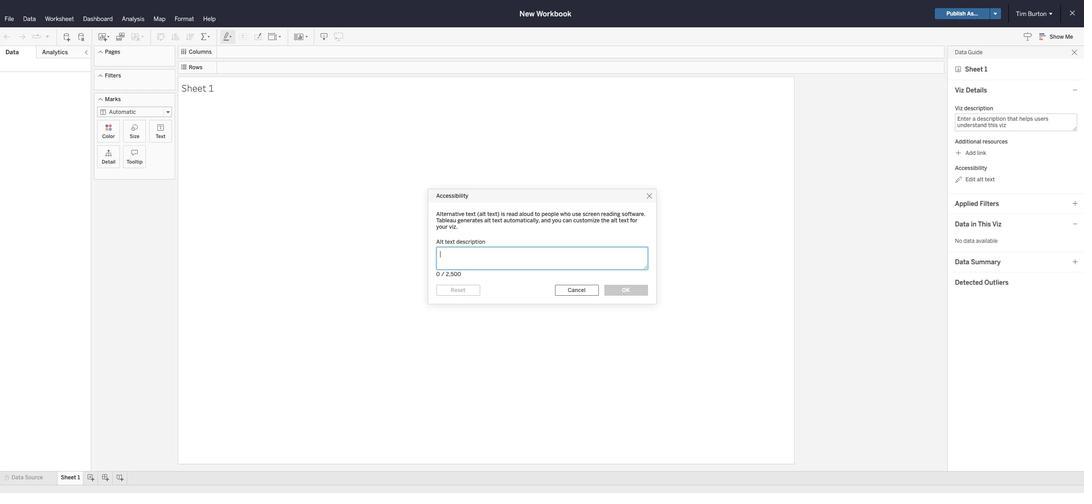 Task type: describe. For each thing, give the bounding box(es) containing it.
map
[[154, 16, 166, 22]]

1 vertical spatial 1
[[208, 81, 214, 94]]

guide
[[969, 49, 983, 56]]

filters
[[105, 73, 121, 79]]

0 horizontal spatial replay animation image
[[32, 32, 41, 41]]

totals image
[[200, 32, 211, 41]]

text)
[[488, 211, 500, 218]]

show me button
[[1036, 30, 1082, 44]]

read
[[507, 211, 518, 218]]

to use edit in desktop, save the workbook outside of personal space image
[[334, 32, 344, 41]]

data source
[[11, 475, 43, 481]]

analysis
[[122, 16, 145, 22]]

people
[[542, 211, 559, 218]]

viz description
[[955, 105, 994, 112]]

detail
[[102, 159, 115, 165]]

format workbook image
[[253, 32, 262, 41]]

2,500
[[446, 271, 461, 278]]

use
[[572, 211, 582, 218]]

your
[[436, 224, 448, 230]]

data guide
[[955, 49, 983, 56]]

data
[[964, 238, 975, 245]]

alt
[[436, 239, 444, 245]]

color
[[102, 134, 115, 140]]

collapse image
[[84, 50, 89, 55]]

fit image
[[268, 32, 282, 41]]

1 alt from the left
[[485, 218, 491, 224]]

who
[[560, 211, 571, 218]]

/
[[441, 271, 445, 278]]

Viz description text field
[[955, 114, 1078, 131]]

as...
[[968, 10, 979, 17]]

2 alt from the left
[[611, 218, 618, 224]]

data guide image
[[1024, 32, 1033, 41]]

reset button
[[436, 285, 480, 296]]

burton
[[1028, 10, 1047, 17]]

columns
[[189, 49, 212, 55]]

publish
[[947, 10, 966, 17]]

customize
[[574, 218, 600, 224]]

0 horizontal spatial sheet 1
[[61, 475, 80, 481]]

tableau
[[436, 218, 456, 224]]

text right alt
[[445, 239, 455, 245]]

tim
[[1017, 10, 1027, 17]]

new
[[520, 9, 535, 18]]

0
[[436, 271, 440, 278]]

0 vertical spatial accessibility
[[955, 165, 988, 172]]

0 horizontal spatial 1
[[78, 475, 80, 481]]

cancel button
[[555, 285, 599, 296]]

publish as...
[[947, 10, 979, 17]]

data down undo image
[[5, 49, 19, 56]]

worksheet
[[45, 16, 74, 22]]

1 vertical spatial sheet
[[182, 81, 207, 94]]

0 vertical spatial description
[[965, 105, 994, 112]]

available
[[976, 238, 998, 245]]

data left source
[[11, 475, 24, 481]]

you
[[552, 218, 562, 224]]



Task type: locate. For each thing, give the bounding box(es) containing it.
1 down columns at the top left
[[208, 81, 214, 94]]

1 up viz description
[[985, 65, 988, 73]]

rows
[[189, 64, 203, 71]]

accessibility
[[955, 165, 988, 172], [436, 193, 469, 199]]

accessibility down additional
[[955, 165, 988, 172]]

1 right source
[[78, 475, 80, 481]]

1 vertical spatial sheet 1
[[182, 81, 214, 94]]

clear sheet image
[[131, 32, 145, 41]]

2 vertical spatial 1
[[78, 475, 80, 481]]

analytics
[[42, 49, 68, 56]]

viz
[[955, 105, 963, 112]]

0 horizontal spatial sheet
[[61, 475, 76, 481]]

accessibility inside "dialog"
[[436, 193, 469, 199]]

sheet 1 down rows
[[182, 81, 214, 94]]

sheet 1 right source
[[61, 475, 80, 481]]

swap rows and columns image
[[157, 32, 166, 41]]

data
[[23, 16, 36, 22], [5, 49, 19, 56], [955, 49, 967, 56], [11, 475, 24, 481]]

show
[[1050, 34, 1064, 40]]

can
[[563, 218, 572, 224]]

0 vertical spatial sheet 1
[[966, 65, 988, 73]]

2 vertical spatial sheet
[[61, 475, 76, 481]]

description inside accessibility "dialog"
[[456, 239, 486, 245]]

0 / 2,500
[[436, 271, 461, 278]]

help
[[203, 16, 216, 22]]

sheet
[[966, 65, 983, 73], [182, 81, 207, 94], [61, 475, 76, 481]]

size
[[130, 134, 140, 140]]

alt
[[485, 218, 491, 224], [611, 218, 618, 224]]

alternative text (alt text) is read aloud to people who use screen reading software. tableau generates alt text automatically, and you can customize the alt text for your viz.
[[436, 211, 646, 230]]

resources
[[983, 139, 1008, 145]]

reset
[[451, 287, 466, 294]]

and
[[541, 218, 551, 224]]

no
[[955, 238, 963, 245]]

0 horizontal spatial accessibility
[[436, 193, 469, 199]]

1 horizontal spatial description
[[965, 105, 994, 112]]

description
[[965, 105, 994, 112], [456, 239, 486, 245]]

data left guide
[[955, 49, 967, 56]]

automatically,
[[504, 218, 540, 224]]

tim burton
[[1017, 10, 1047, 17]]

replay animation image up the analytics
[[45, 34, 50, 39]]

aloud
[[519, 211, 534, 218]]

0 horizontal spatial alt
[[485, 218, 491, 224]]

file
[[5, 16, 14, 22]]

new workbook
[[520, 9, 572, 18]]

0 vertical spatial 1
[[985, 65, 988, 73]]

text left (alt
[[466, 211, 476, 218]]

alt left the is
[[485, 218, 491, 224]]

screen
[[583, 211, 600, 218]]

1 vertical spatial accessibility
[[436, 193, 469, 199]]

description down generates
[[456, 239, 486, 245]]

replay animation image right redo icon
[[32, 32, 41, 41]]

publish as... button
[[936, 8, 990, 19]]

sheet down rows
[[182, 81, 207, 94]]

reading
[[601, 211, 621, 218]]

format
[[175, 16, 194, 22]]

generates
[[458, 218, 483, 224]]

1 horizontal spatial sheet 1
[[182, 81, 214, 94]]

duplicate image
[[116, 32, 125, 41]]

1 horizontal spatial alt
[[611, 218, 618, 224]]

0 vertical spatial sheet
[[966, 65, 983, 73]]

marks
[[105, 96, 121, 103]]

dashboard
[[83, 16, 113, 22]]

2 vertical spatial sheet 1
[[61, 475, 80, 481]]

(alt
[[477, 211, 486, 218]]

description right viz
[[965, 105, 994, 112]]

me
[[1066, 34, 1074, 40]]

1 vertical spatial description
[[456, 239, 486, 245]]

source
[[25, 475, 43, 481]]

accessibility dialog
[[428, 189, 656, 304]]

redo image
[[17, 32, 26, 41]]

pause auto updates image
[[77, 32, 86, 41]]

download image
[[320, 32, 329, 41]]

no data available
[[955, 238, 998, 245]]

sheet 1 down guide
[[966, 65, 988, 73]]

new data source image
[[63, 32, 72, 41]]

sort ascending image
[[171, 32, 180, 41]]

additional resources
[[955, 139, 1008, 145]]

cancel
[[568, 287, 586, 294]]

alt text description
[[436, 239, 486, 245]]

alt right the
[[611, 218, 618, 224]]

show labels image
[[239, 32, 248, 41]]

workbook
[[537, 9, 572, 18]]

1
[[985, 65, 988, 73], [208, 81, 214, 94], [78, 475, 80, 481]]

2 horizontal spatial sheet 1
[[966, 65, 988, 73]]

ok
[[622, 287, 630, 294]]

tooltip
[[127, 159, 143, 165]]

alternative
[[436, 211, 465, 218]]

2 horizontal spatial sheet
[[966, 65, 983, 73]]

2 horizontal spatial 1
[[985, 65, 988, 73]]

1 horizontal spatial accessibility
[[955, 165, 988, 172]]

text
[[466, 211, 476, 218], [492, 218, 503, 224], [619, 218, 629, 224], [445, 239, 455, 245]]

accessibility up the alternative
[[436, 193, 469, 199]]

undo image
[[3, 32, 12, 41]]

to
[[535, 211, 540, 218]]

new worksheet image
[[98, 32, 110, 41]]

1 horizontal spatial replay animation image
[[45, 34, 50, 39]]

sort descending image
[[186, 32, 195, 41]]

text left for
[[619, 218, 629, 224]]

the
[[601, 218, 610, 224]]

show/hide cards image
[[294, 32, 308, 41]]

sheet 1
[[966, 65, 988, 73], [182, 81, 214, 94], [61, 475, 80, 481]]

additional
[[955, 139, 982, 145]]

show me
[[1050, 34, 1074, 40]]

sheet down guide
[[966, 65, 983, 73]]

sheet right source
[[61, 475, 76, 481]]

highlight image
[[223, 32, 233, 41]]

text
[[156, 134, 165, 140]]

software.
[[622, 211, 646, 218]]

viz.
[[449, 224, 458, 230]]

pages
[[105, 49, 120, 55]]

Alt text description text field
[[436, 247, 648, 270]]

1 horizontal spatial sheet
[[182, 81, 207, 94]]

0 horizontal spatial description
[[456, 239, 486, 245]]

text left read
[[492, 218, 503, 224]]

1 horizontal spatial 1
[[208, 81, 214, 94]]

replay animation image
[[32, 32, 41, 41], [45, 34, 50, 39]]

for
[[630, 218, 638, 224]]

is
[[501, 211, 505, 218]]

data up redo icon
[[23, 16, 36, 22]]

ok button
[[604, 285, 648, 296]]



Task type: vqa. For each thing, say whether or not it's contained in the screenshot.
second alt
yes



